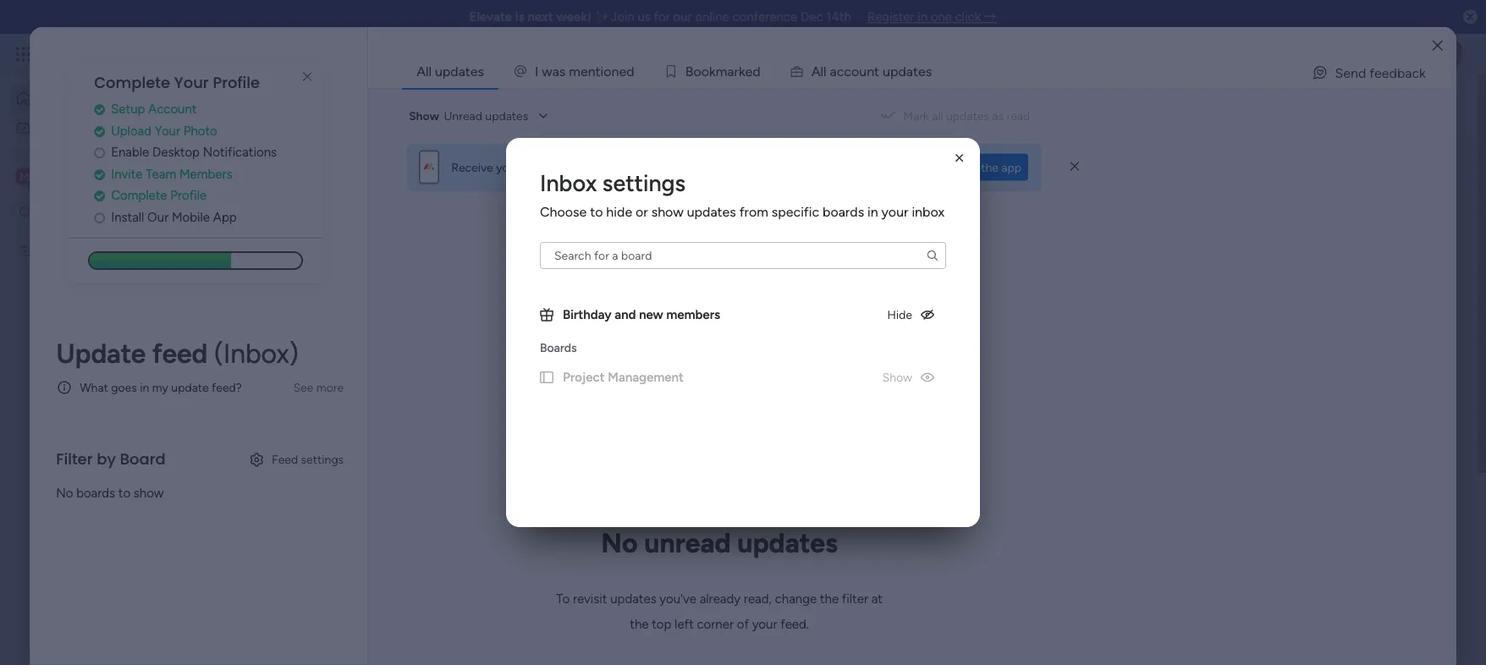 Task type: describe. For each thing, give the bounding box(es) containing it.
main inside workspace selection element
[[39, 168, 69, 185]]

d for a l l a c c o u n t u p d a t e s
[[899, 63, 906, 79]]

1 vertical spatial profile
[[170, 188, 207, 203]]

app
[[1002, 160, 1022, 174]]

corner
[[697, 617, 734, 632]]

3 o from the left
[[701, 63, 709, 79]]

m for e
[[569, 63, 581, 79]]

>
[[422, 372, 430, 386]]

0 horizontal spatial feed
[[152, 337, 208, 370]]

of
[[737, 617, 749, 632]]

hide
[[606, 204, 632, 220]]

your left phone at left top
[[649, 160, 673, 174]]

0 horizontal spatial update
[[56, 337, 146, 370]]

see for see more
[[293, 380, 313, 395]]

1 vertical spatial update feed (inbox)
[[302, 438, 443, 456]]

0 horizontal spatial management
[[171, 44, 263, 63]]

updates inside all updates link
[[435, 63, 484, 79]]

boards,
[[426, 107, 471, 123]]

component image inside main workspace 'button'
[[359, 570, 373, 585]]

main workspace inside 'button'
[[359, 546, 469, 564]]

see more
[[293, 380, 344, 395]]

i w a s m e n t i o n e d
[[535, 63, 635, 79]]

from
[[740, 204, 769, 220]]

1 horizontal spatial dapulse x slim image
[[1071, 159, 1079, 174]]

your for profile
[[174, 72, 209, 94]]

open update feed (inbox) image
[[279, 437, 299, 457]]

1 u from the left
[[859, 63, 867, 79]]

3 e from the left
[[745, 63, 753, 79]]

all
[[417, 63, 432, 79]]

1 s from the left
[[559, 63, 566, 79]]

3 t from the left
[[913, 63, 918, 79]]

specific
[[772, 204, 820, 220]]

complete for complete profile
[[111, 188, 167, 203]]

see more button
[[286, 374, 351, 401]]

complete profile
[[111, 188, 207, 203]]

3 n from the left
[[867, 63, 875, 79]]

select product image
[[15, 46, 32, 63]]

terry!
[[349, 90, 379, 104]]

project management list box
[[0, 234, 216, 494]]

14th
[[826, 9, 851, 25]]

show
[[883, 370, 913, 385]]

your for photo
[[155, 123, 180, 138]]

filter
[[842, 591, 868, 607]]

elevate is next week! ✨ join us for our online conference dec 14th
[[469, 9, 851, 25]]

update
[[171, 380, 209, 395]]

inbox inside good afternoon, terry! quickly access your recent boards, inbox and workspaces
[[474, 107, 508, 123]]

2 vertical spatial in
[[140, 380, 149, 395]]

1 c from the left
[[837, 63, 844, 79]]

complete profile link
[[94, 186, 323, 205]]

feed.
[[781, 617, 809, 632]]

boards inside inbox settings choose to hide or show updates from specific boards in your inbox
[[823, 204, 864, 220]]

1 l from the left
[[821, 63, 824, 79]]

2 e from the left
[[619, 63, 627, 79]]

check circle image
[[94, 125, 105, 137]]

receive
[[451, 160, 493, 174]]

2 o from the left
[[694, 63, 701, 79]]

r
[[734, 63, 739, 79]]

upload your photo
[[111, 123, 217, 138]]

1 horizontal spatial management
[[373, 344, 455, 360]]

close image
[[1433, 40, 1443, 52]]

1 n from the left
[[588, 63, 596, 79]]

1 vertical spatial show
[[134, 486, 164, 501]]

d for i w a s m e n t i o n e d
[[627, 63, 635, 79]]

no for no unread updates
[[601, 527, 638, 559]]

Search for a board search field
[[540, 242, 946, 269]]

recently
[[302, 173, 365, 191]]

your inside good afternoon, terry! quickly access your recent boards, inbox and workspaces
[[352, 107, 380, 123]]

2 horizontal spatial project management
[[563, 370, 684, 385]]

2 k from the left
[[739, 63, 745, 79]]

feed
[[272, 452, 298, 467]]

for
[[654, 9, 670, 25]]

b o o k m a r k e d
[[685, 63, 761, 79]]

1 t from the left
[[596, 63, 601, 79]]

send feedback
[[1335, 65, 1426, 81]]

updates inside inbox settings choose to hide or show updates from specific boards in your inbox
[[687, 204, 736, 220]]

1 vertical spatial boards
[[76, 486, 115, 501]]

inbox inside inbox settings choose to hide or show updates from specific boards in your inbox
[[540, 169, 597, 197]]

workspace inside main workspace 'button'
[[395, 546, 469, 564]]

good afternoon, terry! quickly access your recent boards, inbox and workspaces
[[258, 90, 610, 123]]

send feedback button
[[1305, 59, 1433, 86]]

elevate
[[469, 9, 512, 25]]

install our mobile app link
[[94, 208, 323, 227]]

i
[[535, 63, 539, 79]]

1 horizontal spatial (inbox)
[[393, 438, 443, 456]]

2 u from the left
[[883, 63, 891, 79]]

work management > main workspace
[[321, 372, 518, 386]]

what
[[80, 380, 108, 395]]

my work button
[[10, 114, 182, 141]]

0 vertical spatial update feed (inbox)
[[56, 337, 299, 370]]

feed settings button
[[241, 446, 351, 473]]

us
[[638, 9, 651, 25]]

4 a from the left
[[906, 63, 913, 79]]

read,
[[744, 591, 772, 607]]

dec
[[801, 9, 823, 25]]

conference
[[733, 9, 798, 25]]

register in one click →
[[867, 9, 997, 25]]

enable
[[111, 145, 149, 160]]

home
[[39, 91, 71, 105]]

get the app button
[[952, 154, 1029, 181]]

0 horizontal spatial component image
[[300, 370, 315, 385]]

upload your photo link
[[94, 121, 323, 140]]

1 vertical spatial project
[[324, 344, 370, 360]]

recently visited
[[302, 173, 415, 191]]

0 vertical spatial profile
[[213, 72, 260, 94]]

0 horizontal spatial the
[[630, 617, 649, 632]]

feed?
[[212, 380, 242, 395]]

2 horizontal spatial work
[[321, 372, 347, 386]]

1 a from the left
[[553, 63, 559, 79]]

terry turtle image
[[1439, 41, 1466, 68]]

1 horizontal spatial update
[[302, 438, 354, 456]]

0 horizontal spatial workspaces
[[328, 495, 411, 513]]

birthday
[[563, 307, 612, 322]]

project inside list box
[[40, 244, 78, 259]]

1 horizontal spatial the
[[820, 591, 839, 607]]

2 l from the left
[[824, 63, 827, 79]]

photo
[[183, 123, 217, 138]]

2 horizontal spatial to
[[635, 160, 646, 174]]

one
[[931, 9, 952, 25]]

our
[[147, 209, 169, 225]]

search image
[[926, 249, 940, 262]]

our
[[673, 9, 692, 25]]

1 vertical spatial workspace
[[461, 372, 518, 386]]

inbox
[[912, 204, 945, 220]]

is
[[515, 9, 525, 25]]

w
[[542, 63, 553, 79]]

main workspace button
[[289, 528, 706, 602]]

app
[[213, 209, 237, 225]]

your right receive
[[496, 160, 520, 174]]

my workspaces
[[302, 495, 411, 513]]

online
[[695, 9, 729, 25]]

enable desktop notifications link
[[94, 143, 323, 162]]

main workspace inside workspace selection element
[[39, 168, 139, 185]]

check circle image for setup
[[94, 103, 105, 116]]

1 k from the left
[[709, 63, 716, 79]]

inbox settings choose to hide or show updates from specific boards in your inbox
[[540, 169, 945, 220]]

check circle image for invite
[[94, 168, 105, 181]]

m
[[20, 169, 30, 184]]

0 horizontal spatial to
[[118, 486, 130, 501]]

next
[[528, 9, 554, 25]]

b
[[685, 63, 694, 79]]

home button
[[10, 85, 182, 112]]

by
[[97, 448, 116, 470]]

your inside inbox settings choose to hide or show updates from specific boards in your inbox
[[882, 204, 909, 220]]

install our mobile app
[[111, 209, 237, 225]]

team
[[146, 166, 176, 181]]

0 vertical spatial (inbox)
[[214, 337, 299, 370]]

more
[[316, 380, 344, 395]]



Task type: vqa. For each thing, say whether or not it's contained in the screenshot.
"feed" to the left
yes



Task type: locate. For each thing, give the bounding box(es) containing it.
plans
[[319, 47, 347, 61]]

check circle image inside setup account link
[[94, 103, 105, 116]]

1 vertical spatial main workspace
[[359, 546, 469, 564]]

0 vertical spatial my
[[37, 120, 54, 135]]

account
[[148, 101, 197, 117]]

n right i at the left of the page
[[612, 63, 619, 79]]

a right p on the top right of page
[[906, 63, 913, 79]]

1 o from the left
[[604, 63, 612, 79]]

1 horizontal spatial show
[[652, 204, 684, 220]]

d right r
[[753, 63, 761, 79]]

to right directly
[[635, 160, 646, 174]]

0 vertical spatial update
[[56, 337, 146, 370]]

1 e from the left
[[581, 63, 588, 79]]

revisit
[[573, 591, 607, 607]]

0 horizontal spatial management
[[81, 244, 151, 259]]

project up more
[[324, 344, 370, 360]]

1 vertical spatial component image
[[359, 570, 373, 585]]

1 vertical spatial management
[[350, 372, 419, 386]]

show right "or"
[[652, 204, 684, 220]]

1 vertical spatial settings
[[301, 452, 344, 467]]

0 vertical spatial in
[[918, 9, 928, 25]]

2 horizontal spatial d
[[899, 63, 906, 79]]

2 vertical spatial management
[[608, 370, 684, 385]]

1 vertical spatial your
[[155, 123, 180, 138]]

2 vertical spatial the
[[630, 617, 649, 632]]

2 c from the left
[[844, 63, 852, 79]]

work inside button
[[56, 120, 82, 135]]

setup account link
[[94, 100, 323, 119]]

s right the w
[[559, 63, 566, 79]]

complete
[[94, 72, 170, 94], [111, 188, 167, 203]]

settings inside inbox settings choose to hide or show updates from specific boards in your inbox
[[603, 169, 686, 197]]

in inside inbox settings choose to hide or show updates from specific boards in your inbox
[[868, 204, 878, 220]]

my for my workspaces
[[302, 495, 324, 513]]

0 horizontal spatial boards
[[76, 486, 115, 501]]

updates right the all
[[435, 63, 484, 79]]

complete up setup
[[94, 72, 170, 94]]

2 horizontal spatial project
[[563, 370, 605, 385]]

new
[[639, 307, 663, 322]]

1 horizontal spatial workspaces
[[537, 107, 610, 123]]

circle o image
[[94, 146, 105, 159], [94, 211, 105, 224]]

phone
[[676, 160, 709, 174]]

circle o image inside install our mobile app link
[[94, 211, 105, 224]]

1 horizontal spatial settings
[[603, 169, 686, 197]]

component image left more
[[300, 370, 315, 385]]

in left my
[[140, 380, 149, 395]]

management down birthday and new members
[[608, 370, 684, 385]]

s
[[559, 63, 566, 79], [926, 63, 932, 79]]

show down board
[[134, 486, 164, 501]]

main inside 'button'
[[359, 546, 392, 564]]

e left i at the left of the page
[[581, 63, 588, 79]]

remove from favorites image
[[496, 343, 513, 360]]

4 e from the left
[[918, 63, 926, 79]]

monday work management
[[75, 44, 263, 63]]

see left plans on the left top of page
[[296, 47, 316, 61]]

inbox up choose
[[540, 169, 597, 197]]

e right i at the left of the page
[[619, 63, 627, 79]]

click
[[955, 9, 981, 25]]

0 vertical spatial your
[[174, 72, 209, 94]]

a
[[811, 63, 821, 79]]

setup account
[[111, 101, 197, 117]]

2 t from the left
[[875, 63, 880, 79]]

1 circle o image from the top
[[94, 146, 105, 159]]

get
[[958, 160, 978, 174]]

1 horizontal spatial m
[[716, 63, 727, 79]]

1 m from the left
[[569, 63, 581, 79]]

good
[[258, 90, 288, 104]]

m
[[569, 63, 581, 79], [716, 63, 727, 79]]

0 horizontal spatial no
[[56, 486, 73, 501]]

n left p on the top right of page
[[867, 63, 875, 79]]

0 vertical spatial to
[[635, 160, 646, 174]]

work for my
[[56, 120, 82, 135]]

3 d from the left
[[899, 63, 906, 79]]

lottie animation element
[[711, 74, 1187, 139], [584, 243, 855, 513], [0, 494, 216, 665]]

and up notifications
[[511, 107, 534, 123]]

i
[[601, 63, 604, 79]]

to down "filter by board"
[[118, 486, 130, 501]]

profile up setup account link
[[213, 72, 260, 94]]

1 horizontal spatial k
[[739, 63, 745, 79]]

my inside button
[[37, 120, 54, 135]]

your up setup account link
[[174, 72, 209, 94]]

1 vertical spatial complete
[[111, 188, 167, 203]]

my down feed settings
[[302, 495, 324, 513]]

1 vertical spatial in
[[868, 204, 878, 220]]

filter
[[56, 448, 93, 470]]

mobile
[[172, 209, 210, 225]]

update right open update feed (inbox) icon
[[302, 438, 354, 456]]

1 vertical spatial (inbox)
[[393, 438, 443, 456]]

access
[[307, 107, 349, 123]]

no up the revisit
[[601, 527, 638, 559]]

to left 'hide'
[[590, 204, 603, 220]]

1 vertical spatial to
[[590, 204, 603, 220]]

1 horizontal spatial management
[[350, 372, 419, 386]]

workspace inside workspace selection element
[[72, 168, 139, 185]]

d
[[627, 63, 635, 79], [753, 63, 761, 79], [899, 63, 906, 79]]

2 vertical spatial project management
[[563, 370, 684, 385]]

0 vertical spatial workspace
[[72, 168, 139, 185]]

0 vertical spatial the
[[981, 160, 999, 174]]

join
[[611, 9, 635, 25]]

a l l a c c o u n t u p d a t e s
[[811, 63, 932, 79]]

no boards to show
[[56, 486, 164, 501]]

updates up top
[[610, 591, 657, 607]]

complete up install
[[111, 188, 167, 203]]

→
[[984, 9, 997, 25]]

a right i
[[553, 63, 559, 79]]

monday
[[75, 44, 133, 63]]

s right p on the top right of page
[[926, 63, 932, 79]]

0 horizontal spatial main workspace
[[39, 168, 139, 185]]

0 vertical spatial dapulse x slim image
[[297, 67, 318, 87]]

update feed (inbox) up my workspaces
[[302, 438, 443, 456]]

see inside see plans button
[[296, 47, 316, 61]]

notifications
[[203, 145, 277, 160]]

0 vertical spatial boards
[[823, 204, 864, 220]]

lottie animation image
[[0, 494, 216, 665]]

all updates
[[417, 63, 484, 79]]

0 vertical spatial project
[[40, 244, 78, 259]]

your left inbox
[[882, 204, 909, 220]]

check circle image up check circle icon
[[94, 103, 105, 116]]

see for see plans
[[296, 47, 316, 61]]

check circle image inside invite team members link
[[94, 168, 105, 181]]

you've
[[660, 591, 697, 607]]

and left the new
[[615, 307, 636, 322]]

e
[[581, 63, 588, 79], [619, 63, 627, 79], [745, 63, 753, 79], [918, 63, 926, 79]]

l
[[821, 63, 824, 79], [824, 63, 827, 79]]

1 horizontal spatial project
[[324, 344, 370, 360]]

1 horizontal spatial boards
[[823, 204, 864, 220]]

already
[[700, 591, 741, 607]]

in left inbox
[[868, 204, 878, 220]]

0 horizontal spatial and
[[511, 107, 534, 123]]

0 vertical spatial no
[[56, 486, 73, 501]]

0 horizontal spatial t
[[596, 63, 601, 79]]

week!
[[557, 9, 592, 25]]

✨
[[595, 9, 608, 25]]

my work
[[37, 120, 82, 135]]

invite team members link
[[94, 164, 323, 184]]

profile up mobile
[[170, 188, 207, 203]]

feed up my workspaces
[[357, 438, 389, 456]]

1 vertical spatial main
[[433, 372, 458, 386]]

0 vertical spatial component image
[[300, 370, 315, 385]]

work for monday
[[137, 44, 167, 63]]

d right i at the left of the page
[[627, 63, 635, 79]]

check circle image inside complete profile link
[[94, 189, 105, 202]]

updates up change
[[737, 527, 838, 559]]

m left i at the left of the page
[[569, 63, 581, 79]]

component image
[[300, 370, 315, 385], [359, 570, 373, 585]]

management inside list box
[[81, 244, 151, 259]]

project management down birthday and new members
[[563, 370, 684, 385]]

workspace selection element
[[16, 166, 141, 188]]

u down register
[[883, 63, 891, 79]]

top
[[652, 617, 672, 632]]

1 vertical spatial update
[[302, 438, 354, 456]]

the right get
[[981, 160, 999, 174]]

0 vertical spatial management
[[81, 244, 151, 259]]

2 m from the left
[[716, 63, 727, 79]]

2 circle o image from the top
[[94, 211, 105, 224]]

u
[[859, 63, 867, 79], [883, 63, 891, 79]]

dapulse x slim image up afternoon,
[[297, 67, 318, 87]]

your right of
[[752, 617, 778, 632]]

management up complete your profile
[[171, 44, 263, 63]]

members
[[667, 307, 720, 322]]

check circle image for complete
[[94, 189, 105, 202]]

workspaces down feed settings
[[328, 495, 411, 513]]

2 horizontal spatial in
[[918, 9, 928, 25]]

my down the home
[[37, 120, 54, 135]]

1 horizontal spatial project management
[[324, 344, 455, 360]]

a right a
[[830, 63, 837, 79]]

workspace image
[[16, 167, 33, 186]]

1 horizontal spatial my
[[302, 495, 324, 513]]

see plans button
[[273, 41, 355, 67]]

1 horizontal spatial u
[[883, 63, 891, 79]]

my
[[152, 380, 168, 395]]

quickly
[[258, 107, 304, 123]]

1 horizontal spatial profile
[[213, 72, 260, 94]]

to inside inbox settings choose to hide or show updates from specific boards in your inbox
[[590, 204, 603, 220]]

management
[[81, 244, 151, 259], [373, 344, 455, 360], [608, 370, 684, 385]]

goes
[[111, 380, 137, 395]]

invite
[[111, 166, 143, 181]]

workspaces inside good afternoon, terry! quickly access your recent boards, inbox and workspaces
[[537, 107, 610, 123]]

dapulse x slim image
[[297, 67, 318, 87], [1071, 159, 1079, 174]]

n left i at the left of the page
[[588, 63, 596, 79]]

1 horizontal spatial s
[[926, 63, 932, 79]]

1 horizontal spatial feed
[[357, 438, 389, 456]]

update feed (inbox) up update
[[56, 337, 299, 370]]

at
[[872, 591, 883, 607]]

0 horizontal spatial inbox
[[474, 107, 508, 123]]

circle o image down check circle icon
[[94, 146, 105, 159]]

in left one
[[918, 9, 928, 25]]

Search in workspace field
[[36, 203, 141, 223]]

circle o image left install
[[94, 211, 105, 224]]

main workspace up search in workspace field
[[39, 168, 139, 185]]

1 d from the left
[[627, 63, 635, 79]]

0 horizontal spatial settings
[[301, 452, 344, 467]]

my
[[37, 120, 54, 135], [302, 495, 324, 513]]

your inside to revisit updates you've already read, change the filter at the top left corner of your feed.
[[752, 617, 778, 632]]

2 s from the left
[[926, 63, 932, 79]]

p
[[891, 63, 899, 79]]

e right r
[[745, 63, 753, 79]]

1 vertical spatial work
[[56, 120, 82, 135]]

the inside button
[[981, 160, 999, 174]]

1 horizontal spatial main
[[359, 546, 392, 564]]

1 horizontal spatial work
[[137, 44, 167, 63]]

management
[[171, 44, 263, 63], [350, 372, 419, 386]]

no for no boards to show
[[56, 486, 73, 501]]

receive your notifications directly to your phone
[[451, 160, 709, 174]]

0 vertical spatial inbox
[[474, 107, 508, 123]]

1 vertical spatial inbox
[[540, 169, 597, 197]]

project management inside list box
[[40, 244, 151, 259]]

filter by board
[[56, 448, 166, 470]]

0 vertical spatial work
[[137, 44, 167, 63]]

feed
[[152, 337, 208, 370], [357, 438, 389, 456]]

1 vertical spatial workspaces
[[328, 495, 411, 513]]

tab list containing all updates
[[402, 54, 1450, 88]]

updates inside to revisit updates you've already read, change the filter at the top left corner of your feed.
[[610, 591, 657, 607]]

all updates link
[[403, 55, 498, 87]]

4 o from the left
[[852, 63, 859, 79]]

1 vertical spatial project management
[[324, 344, 455, 360]]

t left p on the top right of page
[[875, 63, 880, 79]]

2 vertical spatial workspace
[[395, 546, 469, 564]]

1 vertical spatial and
[[615, 307, 636, 322]]

updates
[[435, 63, 484, 79], [687, 204, 736, 220], [737, 527, 838, 559], [610, 591, 657, 607]]

what goes in my update feed?
[[80, 380, 242, 395]]

the left top
[[630, 617, 649, 632]]

1 horizontal spatial update feed (inbox)
[[302, 438, 443, 456]]

management down install
[[81, 244, 151, 259]]

boards
[[540, 341, 577, 355]]

option
[[0, 236, 216, 240]]

1 vertical spatial my
[[302, 495, 324, 513]]

main right workspace image
[[39, 168, 69, 185]]

l down dec
[[821, 63, 824, 79]]

management up work management > main workspace
[[373, 344, 455, 360]]

0 horizontal spatial show
[[134, 486, 164, 501]]

feed up update
[[152, 337, 208, 370]]

0 vertical spatial feed
[[152, 337, 208, 370]]

get the app
[[958, 160, 1022, 174]]

birthday and new members
[[563, 307, 720, 322]]

circle o image for install
[[94, 211, 105, 224]]

1 horizontal spatial and
[[615, 307, 636, 322]]

1 horizontal spatial d
[[753, 63, 761, 79]]

unread
[[644, 527, 731, 559]]

and
[[511, 107, 534, 123], [615, 307, 636, 322]]

circle o image inside enable desktop notifications link
[[94, 146, 105, 159]]

project down search in workspace field
[[40, 244, 78, 259]]

updates left "from"
[[687, 204, 736, 220]]

main workspace down my workspaces
[[359, 546, 469, 564]]

t right the w
[[596, 63, 601, 79]]

t right p on the top right of page
[[913, 63, 918, 79]]

0 horizontal spatial my
[[37, 120, 54, 135]]

settings up "or"
[[603, 169, 686, 197]]

no down filter
[[56, 486, 73, 501]]

1 check circle image from the top
[[94, 103, 105, 116]]

3 a from the left
[[830, 63, 837, 79]]

o right b
[[701, 63, 709, 79]]

0 vertical spatial circle o image
[[94, 146, 105, 159]]

2 vertical spatial project
[[563, 370, 605, 385]]

0 vertical spatial main workspace
[[39, 168, 139, 185]]

e right p on the top right of page
[[918, 63, 926, 79]]

check circle image
[[94, 103, 105, 116], [94, 168, 105, 181], [94, 189, 105, 202]]

2 vertical spatial main
[[359, 546, 392, 564]]

3 check circle image from the top
[[94, 189, 105, 202]]

(inbox)
[[214, 337, 299, 370], [393, 438, 443, 456]]

main down my workspaces
[[359, 546, 392, 564]]

0 vertical spatial show
[[652, 204, 684, 220]]

the
[[981, 160, 999, 174], [820, 591, 839, 607], [630, 617, 649, 632]]

(inbox) up feed?
[[214, 337, 299, 370]]

check circle image left invite
[[94, 168, 105, 181]]

boards right specific
[[823, 204, 864, 220]]

(inbox) down work management > main workspace
[[393, 438, 443, 456]]

1 horizontal spatial to
[[590, 204, 603, 220]]

settings right open update feed (inbox) icon
[[301, 452, 344, 467]]

2 horizontal spatial n
[[867, 63, 875, 79]]

k
[[709, 63, 716, 79], [739, 63, 745, 79]]

0 horizontal spatial in
[[140, 380, 149, 395]]

notifications
[[523, 160, 589, 174]]

0 vertical spatial complete
[[94, 72, 170, 94]]

update up what
[[56, 337, 146, 370]]

1 vertical spatial feed
[[357, 438, 389, 456]]

desktop
[[152, 145, 200, 160]]

o left p on the top right of page
[[852, 63, 859, 79]]

o left r
[[694, 63, 701, 79]]

2 vertical spatial to
[[118, 486, 130, 501]]

2 check circle image from the top
[[94, 168, 105, 181]]

boards down by
[[76, 486, 115, 501]]

complete your profile
[[94, 72, 260, 94]]

recent
[[383, 107, 423, 123]]

l right a
[[824, 63, 827, 79]]

1 vertical spatial no
[[601, 527, 638, 559]]

0 horizontal spatial m
[[569, 63, 581, 79]]

0 horizontal spatial (inbox)
[[214, 337, 299, 370]]

show
[[652, 204, 684, 220], [134, 486, 164, 501]]

2 vertical spatial work
[[321, 372, 347, 386]]

no unread updates
[[601, 527, 838, 559]]

1 vertical spatial check circle image
[[94, 168, 105, 181]]

settings for feed
[[301, 452, 344, 467]]

your
[[174, 72, 209, 94], [155, 123, 180, 138]]

see inside "see more" button
[[293, 380, 313, 395]]

2 a from the left
[[727, 63, 734, 79]]

0 vertical spatial workspaces
[[537, 107, 610, 123]]

see left more
[[293, 380, 313, 395]]

component image down my workspaces
[[359, 570, 373, 585]]

management left >
[[350, 372, 419, 386]]

and inside good afternoon, terry! quickly access your recent boards, inbox and workspaces
[[511, 107, 534, 123]]

settings for inbox
[[603, 169, 686, 197]]

2 n from the left
[[612, 63, 619, 79]]

1 horizontal spatial main workspace
[[359, 546, 469, 564]]

t
[[596, 63, 601, 79], [875, 63, 880, 79], [913, 63, 918, 79]]

d down register
[[899, 63, 906, 79]]

change
[[775, 591, 817, 607]]

settings inside the "feed settings" button
[[301, 452, 344, 467]]

hide button
[[881, 301, 943, 328]]

project management down search in workspace field
[[40, 244, 151, 259]]

the left filter
[[820, 591, 839, 607]]

or
[[636, 204, 648, 220]]

1 horizontal spatial n
[[612, 63, 619, 79]]

your down terry!
[[352, 107, 380, 123]]

project down boards
[[563, 370, 605, 385]]

tab list
[[402, 54, 1450, 88]]

2 horizontal spatial t
[[913, 63, 918, 79]]

main right >
[[433, 372, 458, 386]]

choose
[[540, 204, 587, 220]]

n
[[588, 63, 596, 79], [612, 63, 619, 79], [867, 63, 875, 79]]

members
[[179, 166, 232, 181]]

1 horizontal spatial component image
[[359, 570, 373, 585]]

0 vertical spatial and
[[511, 107, 534, 123]]

project management up work management > main workspace
[[324, 344, 455, 360]]

check circle image up search in workspace field
[[94, 189, 105, 202]]

my for my work
[[37, 120, 54, 135]]

None search field
[[540, 242, 946, 269]]

show inside inbox settings choose to hide or show updates from specific boards in your inbox
[[652, 204, 684, 220]]

dapulse x slim image right app
[[1071, 159, 1079, 174]]

m for a
[[716, 63, 727, 79]]

0 horizontal spatial k
[[709, 63, 716, 79]]

u left p on the top right of page
[[859, 63, 867, 79]]

your down account
[[155, 123, 180, 138]]

2 d from the left
[[753, 63, 761, 79]]

o down ✨
[[604, 63, 612, 79]]

circle o image for enable
[[94, 146, 105, 159]]

complete for complete your profile
[[94, 72, 170, 94]]

2 horizontal spatial management
[[608, 370, 684, 385]]

upload
[[111, 123, 152, 138]]



